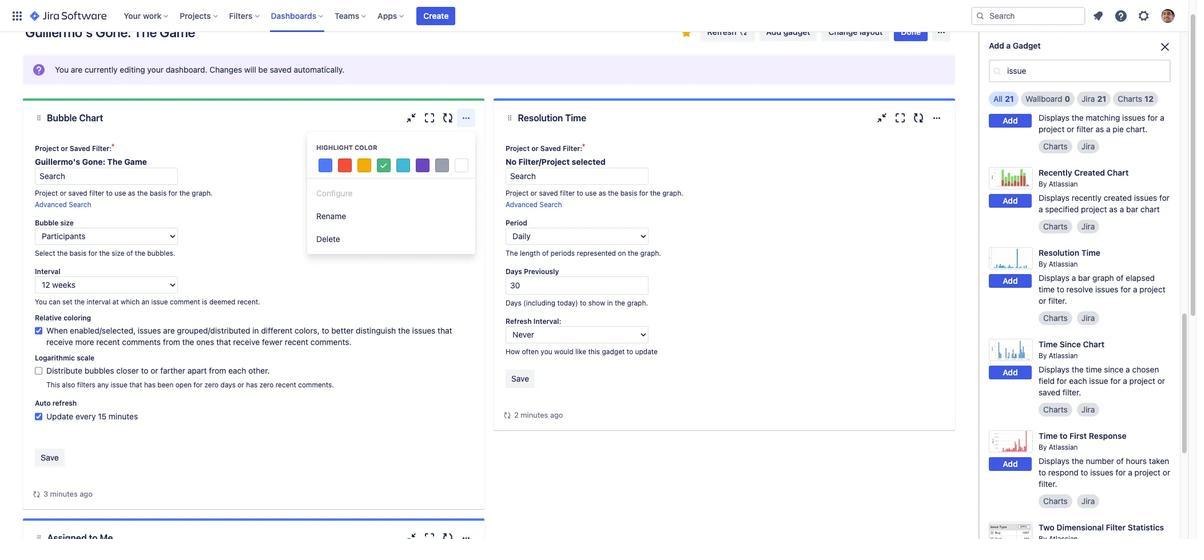 Task type: vqa. For each thing, say whether or not it's contained in the screenshot.
schemes within "link"
no



Task type: locate. For each thing, give the bounding box(es) containing it.
3
[[43, 489, 48, 498]]

by down 'recently'
[[1039, 180, 1048, 188]]

jira software image
[[30, 9, 107, 23], [30, 9, 107, 23]]

charts down "field"
[[1044, 405, 1068, 414]]

search field inside resolution time region
[[506, 168, 649, 185]]

0 vertical spatial in
[[1100, 44, 1106, 54]]

6 by from the top
[[1039, 443, 1048, 452]]

1 vertical spatial resolution
[[1039, 248, 1080, 258]]

since
[[1105, 365, 1124, 374]]

chart inside recently created chart by atlassian displays recently created issues for a specified project as a bar chart
[[1108, 168, 1129, 177]]

issue right an
[[151, 298, 168, 306]]

done
[[902, 27, 921, 37]]

receive down when
[[46, 337, 73, 347]]

you
[[541, 347, 553, 356]]

1 horizontal spatial minutes
[[109, 411, 138, 421]]

refresh button
[[701, 23, 755, 41]]

graph.
[[192, 189, 213, 197], [663, 189, 684, 197], [641, 249, 662, 258], [628, 299, 648, 307]]

atlassian up labels
[[1049, 31, 1079, 39]]

1 horizontal spatial saved
[[541, 144, 561, 153]]

1 horizontal spatial that
[[216, 337, 231, 347]]

1 vertical spatial guillermo's
[[35, 157, 80, 167]]

your work
[[124, 11, 162, 20]]

2 project or saved filter to use as the basis for the graph. advanced search from the left
[[506, 189, 684, 209]]

1 vertical spatial gadget
[[602, 347, 625, 356]]

4 by from the top
[[1039, 260, 1048, 268]]

2 use from the left
[[586, 189, 597, 197]]

of right graph at the right bottom of page
[[1117, 273, 1124, 283]]

1 atlassian from the top
[[1049, 31, 1079, 39]]

1 days from the top
[[506, 267, 522, 276]]

comments
[[122, 337, 161, 347]]

1 horizontal spatial are
[[163, 326, 175, 335]]

0 horizontal spatial game
[[124, 157, 147, 167]]

0 horizontal spatial ago
[[80, 489, 93, 498]]

close icon image
[[1159, 40, 1173, 54]]

for inside time to first response by atlassian displays the number of hours taken to respond to issues for a project or filter.
[[1116, 468, 1127, 477]]

bar up resolve
[[1079, 273, 1091, 283]]

jira for since
[[1082, 405, 1096, 414]]

graph
[[1093, 273, 1115, 283]]

saved down bubble chart
[[70, 144, 90, 153]]

jira for created
[[1082, 221, 1096, 231]]

advanced search link up bubble size
[[35, 200, 91, 209]]

advanced inside resolution time region
[[506, 200, 538, 209]]

jira left labels
[[1039, 44, 1053, 54]]

add button down pie chart image
[[990, 114, 1032, 128]]

0 horizontal spatial from
[[163, 337, 180, 347]]

recently created chart image
[[990, 167, 1034, 190]]

0 horizontal spatial search
[[69, 200, 91, 209]]

refresh down (including
[[506, 317, 532, 326]]

0 vertical spatial filter.
[[1049, 296, 1068, 306]]

charts for to
[[1044, 496, 1068, 506]]

or
[[1067, 124, 1075, 134], [61, 144, 68, 153], [532, 144, 539, 153], [60, 189, 66, 197], [531, 189, 537, 197], [1039, 296, 1047, 306], [151, 366, 158, 375], [1158, 376, 1166, 386], [238, 381, 244, 389], [1163, 468, 1171, 477]]

Search field
[[972, 7, 1086, 25], [35, 168, 178, 185], [506, 168, 649, 185]]

displays inside time since chart by atlassian displays the time since a chosen field for each issue for a project or saved filter.
[[1039, 365, 1070, 374]]

more actions for assigned to me gadget image
[[460, 531, 473, 539]]

0 horizontal spatial time
[[1039, 284, 1055, 294]]

saved for resolution
[[541, 144, 561, 153]]

chart.
[[1127, 124, 1148, 134]]

atlassian inside resolution time by atlassian displays a bar graph of elapsed time to resolve issues for a project or filter.
[[1049, 260, 1079, 268]]

guillermo's gone: the game down bubble chart
[[35, 157, 147, 167]]

1 horizontal spatial use
[[586, 189, 597, 197]]

2 add button from the top
[[990, 114, 1032, 128]]

filter
[[1107, 522, 1126, 532]]

1 vertical spatial ago
[[80, 489, 93, 498]]

3 add button from the top
[[990, 194, 1032, 208]]

jira up dimensional
[[1082, 496, 1096, 506]]

1 vertical spatial comments.
[[298, 381, 334, 389]]

as inside resolution time region
[[599, 189, 606, 197]]

by inside resolution time by atlassian displays a bar graph of elapsed time to resolve issues for a project or filter.
[[1039, 260, 1048, 268]]

advanced search link inside bubble chart region
[[35, 200, 91, 209]]

0 vertical spatial refresh
[[708, 27, 737, 37]]

2 search from the left
[[540, 200, 562, 209]]

taken
[[1150, 456, 1170, 466]]

basis for chart
[[150, 189, 167, 197]]

filter: inside resolution time region
[[563, 144, 583, 153]]

2 saved from the left
[[541, 144, 561, 153]]

issues inside recently created chart by atlassian displays recently created issues for a specified project as a bar chart
[[1135, 193, 1158, 203]]

jira up first
[[1082, 405, 1096, 414]]

gadget left change
[[784, 27, 811, 37]]

or inside time since chart by atlassian displays the time since a chosen field for each issue for a project or saved filter.
[[1158, 376, 1166, 386]]

1 horizontal spatial basis
[[150, 189, 167, 197]]

refresh resolution time image
[[912, 111, 926, 125]]

days down the length
[[506, 267, 522, 276]]

2 horizontal spatial basis
[[621, 189, 638, 197]]

1 horizontal spatial search
[[540, 200, 562, 209]]

minutes inside resolution time region
[[521, 410, 548, 419]]

0 vertical spatial ago
[[551, 410, 563, 419]]

statistics
[[1128, 522, 1165, 532]]

more actions for bubble chart gadget image
[[460, 111, 473, 125]]

1 vertical spatial are
[[163, 326, 175, 335]]

zero
[[205, 381, 219, 389], [260, 381, 274, 389]]

filter for resolution time
[[560, 189, 575, 197]]

1 horizontal spatial 21
[[1098, 94, 1107, 104]]

displays inside time to first response by atlassian displays the number of hours taken to respond to issues for a project or filter.
[[1039, 456, 1070, 466]]

color
[[355, 144, 377, 151]]

1 saved from the left
[[70, 144, 90, 153]]

guillermo's
[[25, 24, 93, 40], [35, 157, 80, 167]]

2
[[514, 410, 519, 419]]

filter. inside time since chart by atlassian displays the time since a chosen field for each issue for a project or saved filter.
[[1063, 387, 1082, 397]]

saved inside resolution time region
[[541, 144, 561, 153]]

ago right 2
[[551, 410, 563, 419]]

different
[[261, 326, 293, 335]]

chart inside pie chart by atlassian displays the matching issues for a project or filter as a pie chart.
[[1053, 88, 1075, 97]]

1 by from the top
[[1039, 31, 1048, 39]]

2 has from the left
[[246, 381, 258, 389]]

21 right all
[[1006, 94, 1015, 104]]

update
[[636, 347, 658, 356]]

2 horizontal spatial that
[[438, 326, 452, 335]]

are down comment
[[163, 326, 175, 335]]

bar left chart
[[1127, 204, 1139, 214]]

teams
[[335, 11, 360, 20]]

other.
[[249, 366, 270, 375]]

has down other.
[[246, 381, 258, 389]]

jira for chart
[[1082, 141, 1096, 151]]

atlassian
[[1049, 31, 1079, 39], [1049, 100, 1079, 108], [1049, 180, 1079, 188], [1049, 260, 1079, 268], [1049, 351, 1079, 360], [1049, 443, 1079, 452]]

for inside pie chart by atlassian displays the matching issues for a project or filter as a pie chart.
[[1148, 113, 1159, 122]]

1 horizontal spatial refresh
[[708, 27, 737, 37]]

of inside time to first response by atlassian displays the number of hours taken to respond to issues for a project or filter.
[[1117, 456, 1124, 466]]

add down resolution time image
[[1003, 276, 1019, 286]]

red image
[[338, 159, 352, 172]]

1 horizontal spatial advanced search link
[[506, 200, 562, 209]]

filter. inside time to first response by atlassian displays the number of hours taken to respond to issues for a project or filter.
[[1039, 479, 1058, 489]]

recent down fewer
[[276, 381, 296, 389]]

create
[[424, 11, 449, 20]]

time left since
[[1086, 365, 1103, 374]]

0 vertical spatial you
[[55, 65, 69, 74]]

jira
[[1039, 44, 1053, 54], [1082, 94, 1096, 104], [1082, 141, 1096, 151], [1082, 221, 1096, 231], [1082, 313, 1096, 323], [1082, 405, 1096, 414], [1082, 496, 1096, 506]]

atlassian down first
[[1049, 443, 1079, 452]]

charts for chart
[[1044, 141, 1068, 151]]

1 horizontal spatial filter
[[560, 189, 575, 197]]

advanced search link inside resolution time region
[[506, 200, 562, 209]]

displays up "field"
[[1039, 365, 1070, 374]]

search down no filter/project selected
[[540, 200, 562, 209]]

rename button
[[307, 205, 476, 228]]

jira 21
[[1082, 94, 1107, 104]]

add button down resolution time image
[[990, 274, 1032, 288]]

refresh image
[[739, 27, 748, 37]]

advanced
[[35, 200, 67, 209], [506, 200, 538, 209]]

project or saved filter:
[[35, 144, 112, 153], [506, 144, 583, 153]]

resolution inside resolution time by atlassian displays a bar graph of elapsed time to resolve issues for a project or filter.
[[1039, 248, 1080, 258]]

guillermo's down bubble chart
[[35, 157, 80, 167]]

0 horizontal spatial filter
[[89, 189, 104, 197]]

maximize assigned to me image
[[423, 531, 437, 539]]

time up selected
[[566, 113, 587, 123]]

project or saved filter: down bubble chart
[[35, 144, 112, 153]]

0 vertical spatial comments.
[[311, 337, 352, 347]]

an arrow curved in a circular way on the button that refreshes the dashboard image inside resolution time region
[[503, 411, 512, 420]]

project down recently
[[1082, 204, 1108, 214]]

2 by from the top
[[1039, 100, 1048, 108]]

0 vertical spatial resolution
[[518, 113, 563, 123]]

5 add button from the top
[[990, 366, 1032, 380]]

add button for resolution time
[[990, 274, 1032, 288]]

bubbles
[[85, 366, 114, 375]]

1 horizontal spatial has
[[246, 381, 258, 389]]

refresh bubble chart image
[[441, 111, 455, 125]]

2 zero from the left
[[260, 381, 274, 389]]

1 21 from the left
[[1006, 94, 1015, 104]]

atlassian up resolve
[[1049, 260, 1079, 268]]

1 vertical spatial game
[[124, 157, 147, 167]]

ago for time
[[551, 410, 563, 419]]

by
[[1039, 31, 1048, 39], [1039, 100, 1048, 108], [1039, 180, 1048, 188], [1039, 260, 1048, 268], [1039, 351, 1048, 360], [1039, 443, 1048, 452]]

0 horizontal spatial the
[[107, 157, 122, 167]]

in inside resolution time region
[[608, 299, 613, 307]]

1 filter: from the left
[[92, 144, 112, 153]]

3 atlassian from the top
[[1049, 180, 1079, 188]]

by up add a gadget
[[1039, 31, 1048, 39]]

hours
[[1127, 456, 1148, 466]]

saved
[[70, 144, 90, 153], [541, 144, 561, 153]]

for inside distribute bubbles closer to or farther apart from each other. this also filters any issue that has been open for zero days or has zero recent comments.
[[194, 381, 203, 389]]

filter. down resolve
[[1049, 296, 1068, 306]]

atlassian inside by atlassian jira issue labels in a gadget
[[1049, 31, 1079, 39]]

filter: for time
[[563, 144, 583, 153]]

of
[[126, 249, 133, 258], [542, 249, 549, 258], [1117, 273, 1124, 283], [1117, 456, 1124, 466]]

each up days
[[228, 366, 246, 375]]

jira right 0
[[1082, 94, 1096, 104]]

refresh assigned to me image
[[441, 531, 455, 539]]

charts up 'two' on the right bottom of page
[[1044, 496, 1068, 506]]

1 horizontal spatial resolution
[[1039, 248, 1080, 258]]

time left since
[[1039, 339, 1058, 349]]

days left (including
[[506, 299, 522, 307]]

pie chart by atlassian displays the matching issues for a project or filter as a pie chart.
[[1039, 88, 1165, 134]]

guillermo's inside bubble chart region
[[35, 157, 80, 167]]

by inside time to first response by atlassian displays the number of hours taken to respond to issues for a project or filter.
[[1039, 443, 1048, 452]]

1 horizontal spatial receive
[[233, 337, 260, 347]]

specified
[[1046, 204, 1080, 214]]

your profile and settings image
[[1162, 9, 1176, 23]]

chart inside time since chart by atlassian displays the time since a chosen field for each issue for a project or saved filter.
[[1084, 339, 1105, 349]]

by up "field"
[[1039, 351, 1048, 360]]

displays up specified on the right of page
[[1039, 193, 1070, 203]]

2 atlassian from the top
[[1049, 100, 1079, 108]]

fewer
[[262, 337, 283, 347]]

displays up respond
[[1039, 456, 1070, 466]]

issues up the comments
[[138, 326, 161, 335]]

1 horizontal spatial you
[[55, 65, 69, 74]]

0 horizontal spatial resolution
[[518, 113, 563, 123]]

pie chart image
[[990, 87, 1034, 110]]

project down the hours
[[1135, 468, 1161, 477]]

project or saved filter: inside resolution time region
[[506, 144, 583, 153]]

respond
[[1049, 468, 1079, 477]]

project or saved filter to use as the basis for the graph. advanced search for resolution time
[[506, 189, 684, 209]]

comments. down the colors, on the left of the page
[[298, 381, 334, 389]]

1 vertical spatial guillermo's gone: the game
[[35, 157, 147, 167]]

add gadget button
[[760, 23, 818, 41]]

time inside time to first response by atlassian displays the number of hours taken to respond to issues for a project or filter.
[[1039, 431, 1058, 441]]

advanced search link up the period
[[506, 200, 562, 209]]

delete button
[[307, 228, 476, 251]]

gadget
[[784, 27, 811, 37], [602, 347, 625, 356]]

2 horizontal spatial in
[[1100, 44, 1106, 54]]

search for resolution
[[540, 200, 562, 209]]

0 vertical spatial guillermo's gone: the game
[[25, 24, 195, 40]]

size up select the basis for the size of the bubbles.
[[60, 219, 74, 227]]

1 project or saved filter to use as the basis for the graph. advanced search from the left
[[35, 189, 213, 209]]

purple image
[[416, 159, 430, 172]]

add button for pie chart
[[990, 114, 1032, 128]]

0 vertical spatial bar
[[1127, 204, 1139, 214]]

issues down graph at the right bottom of page
[[1096, 284, 1119, 294]]

1 vertical spatial in
[[608, 299, 613, 307]]

filter. down respond
[[1039, 479, 1058, 489]]

0 horizontal spatial advanced search link
[[35, 200, 91, 209]]

interval:
[[534, 317, 562, 326]]

1 vertical spatial gone:
[[82, 157, 105, 167]]

2 horizontal spatial the
[[506, 249, 518, 258]]

1 vertical spatial an arrow curved in a circular way on the button that refreshes the dashboard image
[[32, 490, 41, 499]]

comments. down better
[[311, 337, 352, 347]]

minutes right 2
[[521, 410, 548, 419]]

issues up chart
[[1135, 193, 1158, 203]]

atlassian inside time to first response by atlassian displays the number of hours taken to respond to issues for a project or filter.
[[1049, 443, 1079, 452]]

project or saved filter to use as the basis for the graph. advanced search inside resolution time region
[[506, 189, 684, 209]]

displays up resolve
[[1039, 273, 1070, 283]]

2 horizontal spatial filter
[[1077, 124, 1094, 134]]

0 vertical spatial an arrow curved in a circular way on the button that refreshes the dashboard image
[[503, 411, 512, 420]]

1 zero from the left
[[205, 381, 219, 389]]

charts up since
[[1044, 313, 1068, 323]]

1 search from the left
[[69, 200, 91, 209]]

0 horizontal spatial are
[[71, 65, 83, 74]]

chart right since
[[1084, 339, 1105, 349]]

pie
[[1113, 124, 1125, 134]]

gadget
[[1013, 41, 1041, 50], [1115, 44, 1142, 54]]

2 advanced from the left
[[506, 200, 538, 209]]

settings image
[[1138, 9, 1151, 23]]

0 vertical spatial time
[[1039, 284, 1055, 294]]

at
[[113, 298, 119, 306]]

search field inside bubble chart region
[[35, 168, 178, 185]]

in right labels
[[1100, 44, 1106, 54]]

2 displays from the top
[[1039, 193, 1070, 203]]

1 vertical spatial bar
[[1079, 273, 1091, 283]]

saved
[[270, 65, 292, 74], [68, 189, 87, 197], [539, 189, 558, 197], [1039, 387, 1061, 397]]

1 project or saved filter: from the left
[[35, 144, 112, 153]]

time left first
[[1039, 431, 1058, 441]]

search for bubble
[[69, 200, 91, 209]]

filter for bubble chart
[[89, 189, 104, 197]]

0 horizontal spatial bar
[[1079, 273, 1091, 283]]

refresh
[[708, 27, 737, 37], [506, 317, 532, 326]]

project inside pie chart by atlassian displays the matching issues for a project or filter as a pie chart.
[[1039, 124, 1065, 134]]

2 vertical spatial filter.
[[1039, 479, 1058, 489]]

grouped/distributed
[[177, 326, 250, 335]]

resolution up resolve
[[1039, 248, 1080, 258]]

game inside bubble chart region
[[124, 157, 147, 167]]

recent inside distribute bubbles closer to or farther apart from each other. this also filters any issue that has been open for zero days or has zero recent comments.
[[276, 381, 296, 389]]

receive left fewer
[[233, 337, 260, 347]]

1 horizontal spatial advanced
[[506, 200, 538, 209]]

filter inside resolution time region
[[560, 189, 575, 197]]

None submit
[[506, 370, 535, 388], [35, 449, 65, 467], [506, 370, 535, 388], [35, 449, 65, 467]]

saved for bubble
[[70, 144, 90, 153]]

0 vertical spatial are
[[71, 65, 83, 74]]

4 displays from the top
[[1039, 365, 1070, 374]]

gone: down "your" on the left of the page
[[96, 24, 131, 40]]

often
[[522, 347, 539, 356]]

filter.
[[1049, 296, 1068, 306], [1063, 387, 1082, 397], [1039, 479, 1058, 489]]

filter: inside bubble chart region
[[92, 144, 112, 153]]

ago right 3
[[80, 489, 93, 498]]

advanced search link for bubble
[[35, 200, 91, 209]]

1 horizontal spatial from
[[209, 366, 226, 375]]

resolution time region
[[503, 135, 947, 421]]

project inside time since chart by atlassian displays the time since a chosen field for each issue for a project or saved filter.
[[1130, 376, 1156, 386]]

update every 15 minutes
[[46, 411, 138, 421]]

farther
[[160, 366, 185, 375]]

time since chart image
[[990, 339, 1034, 361]]

0 vertical spatial size
[[60, 219, 74, 227]]

1 vertical spatial from
[[209, 366, 226, 375]]

1 displays from the top
[[1039, 113, 1070, 122]]

each inside distribute bubbles closer to or farther apart from each other. this also filters any issue that has been open for zero days or has zero recent comments.
[[228, 366, 246, 375]]

1 horizontal spatial each
[[1070, 376, 1088, 386]]

in for the
[[608, 299, 613, 307]]

1 horizontal spatial size
[[112, 249, 125, 258]]

1 horizontal spatial the
[[134, 24, 157, 40]]

6 atlassian from the top
[[1049, 443, 1079, 452]]

project or saved filter: inside bubble chart region
[[35, 144, 112, 153]]

comment
[[170, 298, 200, 306]]

refresh left refresh icon
[[708, 27, 737, 37]]

Search gadgets field
[[1004, 61, 1170, 81]]

in for a
[[1100, 44, 1106, 54]]

help image
[[1115, 9, 1129, 23]]

filter
[[1077, 124, 1094, 134], [89, 189, 104, 197], [560, 189, 575, 197]]

rename
[[316, 211, 346, 221]]

search inside resolution time region
[[540, 200, 562, 209]]

project or saved filter to use as the basis for the graph. advanced search
[[35, 189, 213, 209], [506, 189, 684, 209]]

as inside pie chart by atlassian displays the matching issues for a project or filter as a pie chart.
[[1096, 124, 1105, 134]]

5 by from the top
[[1039, 351, 1048, 360]]

refresh for refresh
[[708, 27, 737, 37]]

bubble for bubble size
[[35, 219, 59, 227]]

minimize resolution time image
[[876, 111, 889, 125]]

1 vertical spatial you
[[35, 298, 47, 306]]

issues
[[1123, 113, 1146, 122], [1135, 193, 1158, 203], [1096, 284, 1119, 294], [138, 326, 161, 335], [412, 326, 436, 335], [1091, 468, 1114, 477]]

on
[[618, 249, 626, 258]]

Purple radio
[[414, 157, 432, 174]]

by right resolution time image
[[1039, 260, 1048, 268]]

guillermo's gone: the game down "your" on the left of the page
[[25, 24, 195, 40]]

0 horizontal spatial in
[[253, 326, 259, 335]]

minimize assigned to me image
[[405, 531, 418, 539]]

highlight color
[[316, 144, 377, 151]]

filter: down bubble chart
[[92, 144, 112, 153]]

time up graph at the right bottom of page
[[1082, 248, 1101, 258]]

minimize bubble chart image
[[405, 111, 418, 125]]

add down time to first response image
[[1003, 459, 1019, 469]]

add down time since chart image
[[1003, 368, 1019, 377]]

Teal radio
[[395, 157, 412, 174]]

1 horizontal spatial filter:
[[563, 144, 583, 153]]

previously
[[524, 267, 559, 276]]

2 project or saved filter: from the left
[[506, 144, 583, 153]]

an arrow curved in a circular way on the button that refreshes the dashboard image inside bubble chart region
[[32, 490, 41, 499]]

0 vertical spatial gadget
[[784, 27, 811, 37]]

charts
[[1118, 94, 1143, 104], [1044, 141, 1068, 151], [1044, 221, 1068, 231], [1044, 313, 1068, 323], [1044, 405, 1068, 414], [1044, 496, 1068, 506]]

issue
[[1055, 44, 1074, 54], [151, 298, 168, 306], [1090, 376, 1109, 386], [111, 381, 128, 389]]

for inside resolution time by atlassian displays a bar graph of elapsed time to resolve issues for a project or filter.
[[1121, 284, 1132, 294]]

the
[[134, 24, 157, 40], [107, 157, 122, 167], [506, 249, 518, 258]]

advanced up the period
[[506, 200, 538, 209]]

issue right any
[[111, 381, 128, 389]]

create button
[[417, 7, 456, 25]]

by right time to first response image
[[1039, 443, 1048, 452]]

1 horizontal spatial in
[[608, 299, 613, 307]]

2 vertical spatial that
[[129, 381, 142, 389]]

atlassian inside time since chart by atlassian displays the time since a chosen field for each issue for a project or saved filter.
[[1049, 351, 1079, 360]]

6 add button from the top
[[990, 458, 1032, 471]]

your
[[124, 11, 141, 20]]

time inside time since chart by atlassian displays the time since a chosen field for each issue for a project or saved filter.
[[1039, 339, 1058, 349]]

search inside bubble chart region
[[69, 200, 91, 209]]

advanced for resolution time
[[506, 200, 538, 209]]

an arrow curved in a circular way on the button that refreshes the dashboard image left 3
[[32, 490, 41, 499]]

advanced search link
[[35, 200, 91, 209], [506, 200, 562, 209]]

0 horizontal spatial search field
[[35, 168, 178, 185]]

0 horizontal spatial has
[[144, 381, 156, 389]]

would
[[555, 347, 574, 356]]

saved down filter/project
[[539, 189, 558, 197]]

from up farther
[[163, 337, 180, 347]]

comments. inside when enabled/selected, issues are grouped/distributed in different colors, to better distinguish the issues that receive more recent comments from the ones that receive fewer recent comments.
[[311, 337, 352, 347]]

1 vertical spatial bubble
[[35, 219, 59, 227]]

1 horizontal spatial bar
[[1127, 204, 1139, 214]]

in left different
[[253, 326, 259, 335]]

2 days from the top
[[506, 299, 522, 307]]

group containing configure
[[307, 179, 476, 254]]

1 advanced search link from the left
[[35, 200, 91, 209]]

all
[[994, 94, 1003, 104]]

21 for jira 21
[[1098, 94, 1107, 104]]

more actions for resolution time gadget image
[[931, 111, 944, 125]]

use inside bubble chart region
[[115, 189, 126, 197]]

this
[[589, 347, 600, 356]]

from inside when enabled/selected, issues are grouped/distributed in different colors, to better distinguish the issues that receive more recent comments from the ones that receive fewer recent comments.
[[163, 337, 180, 347]]

saved inside resolution time region
[[539, 189, 558, 197]]

jira up created
[[1082, 141, 1096, 151]]

banner
[[0, 0, 1189, 32]]

search field for bubble chart
[[35, 168, 178, 185]]

advanced up bubble size
[[35, 200, 67, 209]]

matching
[[1086, 113, 1121, 122]]

filter: up selected
[[563, 144, 583, 153]]

0 horizontal spatial an arrow curved in a circular way on the button that refreshes the dashboard image
[[32, 490, 41, 499]]

comments.
[[311, 337, 352, 347], [298, 381, 334, 389]]

an arrow curved in a circular way on the button that refreshes the dashboard image
[[503, 411, 512, 420], [32, 490, 41, 499]]

select the basis for the size of the bubbles.
[[35, 249, 175, 258]]

1 advanced from the left
[[35, 200, 67, 209]]

size left bubbles.
[[112, 249, 125, 258]]

4 atlassian from the top
[[1049, 260, 1079, 268]]

refresh inside button
[[708, 27, 737, 37]]

0 horizontal spatial project or saved filter to use as the basis for the graph. advanced search
[[35, 189, 213, 209]]

filter. for to
[[1039, 479, 1058, 489]]

in right show
[[608, 299, 613, 307]]

0 vertical spatial game
[[160, 24, 195, 40]]

0 horizontal spatial use
[[115, 189, 126, 197]]

4 add button from the top
[[990, 274, 1032, 288]]

add inside button
[[767, 27, 782, 37]]

2 vertical spatial the
[[506, 249, 518, 258]]

atlassian inside pie chart by atlassian displays the matching issues for a project or filter as a pie chart.
[[1049, 100, 1079, 108]]

bubble inside region
[[35, 219, 59, 227]]

21
[[1006, 94, 1015, 104], [1098, 94, 1107, 104]]

teal image
[[397, 159, 410, 172]]

0
[[1065, 94, 1071, 104]]

in inside when enabled/selected, issues are grouped/distributed in different colors, to better distinguish the issues that receive more recent comments from the ones that receive fewer recent comments.
[[253, 326, 259, 335]]

primary element
[[7, 0, 972, 32]]

project
[[35, 144, 59, 153], [506, 144, 530, 153], [35, 189, 58, 197], [506, 189, 529, 197]]

of left the hours
[[1117, 456, 1124, 466]]

maximize bubble chart image
[[423, 111, 437, 125]]

2 filter: from the left
[[563, 144, 583, 153]]

resolution up filter/project
[[518, 113, 563, 123]]

resolution
[[518, 113, 563, 123], [1039, 248, 1080, 258]]

use inside resolution time region
[[586, 189, 597, 197]]

time since chart by atlassian displays the time since a chosen field for each issue for a project or saved filter.
[[1039, 339, 1166, 397]]

0 horizontal spatial 21
[[1006, 94, 1015, 104]]

1 horizontal spatial ago
[[551, 410, 563, 419]]

5 displays from the top
[[1039, 456, 1070, 466]]

0 horizontal spatial gadget
[[602, 347, 625, 356]]

filter inside pie chart by atlassian displays the matching issues for a project or filter as a pie chart.
[[1077, 124, 1094, 134]]

filters
[[229, 11, 253, 20]]

use for time
[[586, 189, 597, 197]]

3 displays from the top
[[1039, 273, 1070, 283]]

gadget right this
[[602, 347, 625, 356]]

an arrow curved in a circular way on the button that refreshes the dashboard image left 2
[[503, 411, 512, 420]]

atlassian down pie
[[1049, 100, 1079, 108]]

saved inside time since chart by atlassian displays the time since a chosen field for each issue for a project or saved filter.
[[1039, 387, 1061, 397]]

1 horizontal spatial search field
[[506, 168, 649, 185]]

1 horizontal spatial time
[[1086, 365, 1103, 374]]

saved down "field"
[[1039, 387, 1061, 397]]

1 horizontal spatial project or saved filter:
[[506, 144, 583, 153]]

add button for time since chart
[[990, 366, 1032, 380]]

jira down recently
[[1082, 221, 1096, 231]]

add right refresh icon
[[767, 27, 782, 37]]

1 use from the left
[[115, 189, 126, 197]]

gadget inside by atlassian jira issue labels in a gadget
[[1115, 44, 1142, 54]]

1 vertical spatial the
[[107, 157, 122, 167]]

1 horizontal spatial gadget
[[784, 27, 811, 37]]

2 21 from the left
[[1098, 94, 1107, 104]]

add button for time to first response
[[990, 458, 1032, 471]]

0 horizontal spatial zero
[[205, 381, 219, 389]]

1 vertical spatial days
[[506, 299, 522, 307]]

use
[[115, 189, 126, 197], [586, 189, 597, 197]]

project down elapsed on the right bottom
[[1140, 284, 1166, 294]]

0 vertical spatial bubble
[[47, 113, 77, 123]]

0 horizontal spatial refresh
[[506, 317, 532, 326]]

add button up pie chart image
[[990, 45, 1032, 59]]

menu
[[307, 132, 476, 254]]

21 for all 21
[[1006, 94, 1015, 104]]

2 horizontal spatial minutes
[[521, 410, 548, 419]]

an
[[142, 298, 149, 306]]

to inside distribute bubbles closer to or farther apart from each other. this also filters any issue that has been open for zero days or has zero recent comments.
[[141, 366, 149, 375]]

group
[[307, 179, 476, 254]]

5 atlassian from the top
[[1049, 351, 1079, 360]]

0 horizontal spatial advanced
[[35, 200, 67, 209]]

use for chart
[[115, 189, 126, 197]]

of left bubbles.
[[126, 249, 133, 258]]

the length of periods represented on the graph.
[[506, 249, 662, 258]]

minutes for resolution time
[[521, 410, 548, 419]]

1 horizontal spatial project or saved filter to use as the basis for the graph. advanced search
[[506, 189, 684, 209]]

saved inside bubble chart region
[[70, 144, 90, 153]]

2 advanced search link from the left
[[506, 200, 562, 209]]

0 horizontal spatial filter:
[[92, 144, 112, 153]]

3 by from the top
[[1039, 180, 1048, 188]]



Task type: describe. For each thing, give the bounding box(es) containing it.
the inside pie chart by atlassian displays the matching issues for a project or filter as a pie chart.
[[1072, 113, 1084, 122]]

the inside time to first response by atlassian displays the number of hours taken to respond to issues for a project or filter.
[[1072, 456, 1084, 466]]

time inside resolution time by atlassian displays a bar graph of elapsed time to resolve issues for a project or filter.
[[1039, 284, 1055, 294]]

you for you are currently editing your dashboard. changes will be saved automatically.
[[55, 65, 69, 74]]

relative
[[35, 314, 62, 322]]

you for you can set the interval at which an issue comment is deemed recent.
[[35, 298, 47, 306]]

1 add button from the top
[[990, 45, 1032, 59]]

recently
[[1072, 193, 1102, 203]]

saved inside bubble chart region
[[68, 189, 87, 197]]

in for different
[[253, 326, 259, 335]]

auto refresh
[[35, 399, 77, 407]]

or inside resolution time by atlassian displays a bar graph of elapsed time to resolve issues for a project or filter.
[[1039, 296, 1047, 306]]

no
[[506, 157, 517, 167]]

you can set the interval at which an issue comment is deemed recent.
[[35, 298, 260, 306]]

resolution for resolution time
[[518, 113, 563, 123]]

highlight color group
[[307, 132, 476, 182]]

add gadget
[[767, 27, 811, 37]]

refresh for refresh interval:
[[506, 317, 532, 326]]

issues inside resolution time by atlassian displays a bar graph of elapsed time to resolve issues for a project or filter.
[[1096, 284, 1119, 294]]

15
[[98, 411, 107, 421]]

menu containing configure
[[307, 132, 476, 254]]

Yellow radio
[[356, 157, 373, 174]]

Distribute bubbles closer to or farther apart from each other. checkbox
[[35, 365, 42, 377]]

open
[[176, 381, 192, 389]]

resolution time by atlassian displays a bar graph of elapsed time to resolve issues for a project or filter.
[[1039, 248, 1166, 306]]

to inside when enabled/selected, issues are grouped/distributed in different colors, to better distinguish the issues that receive more recent comments from the ones that receive fewer recent comments.
[[322, 326, 329, 335]]

that inside distribute bubbles closer to or farther apart from each other. this also filters any issue that has been open for zero days or has zero recent comments.
[[129, 381, 142, 389]]

you are currently editing your dashboard. changes will be saved automatically.
[[55, 65, 345, 74]]

chart
[[1141, 204, 1160, 214]]

to inside resolution time by atlassian displays a bar graph of elapsed time to resolve issues for a project or filter.
[[1058, 284, 1065, 294]]

comments. inside distribute bubbles closer to or farther apart from each other. this also filters any issue that has been open for zero days or has zero recent comments.
[[298, 381, 334, 389]]

search field for resolution time
[[506, 168, 649, 185]]

project up no
[[506, 144, 530, 153]]

project or saved filter: for resolution
[[506, 144, 583, 153]]

every
[[76, 411, 96, 421]]

the inside resolution time region
[[506, 249, 518, 258]]

0 vertical spatial the
[[134, 24, 157, 40]]

days for days (including today) to show in the graph.
[[506, 299, 522, 307]]

when
[[46, 326, 68, 335]]

bubble for bubble chart
[[47, 113, 77, 123]]

first
[[1070, 431, 1087, 441]]

displays inside recently created chart by atlassian displays recently created issues for a specified project as a bar chart
[[1039, 193, 1070, 203]]

recently
[[1039, 168, 1073, 177]]

length
[[520, 249, 541, 258]]

Days Previously text field
[[506, 276, 649, 295]]

a inside by atlassian jira issue labels in a gadget
[[1109, 44, 1113, 54]]

represented
[[577, 249, 616, 258]]

advanced for bubble chart
[[35, 200, 67, 209]]

2 horizontal spatial search field
[[972, 7, 1086, 25]]

0 horizontal spatial basis
[[70, 249, 86, 258]]

currently
[[85, 65, 118, 74]]

two dimensional filter statistics
[[1039, 522, 1165, 532]]

dashboards
[[271, 11, 317, 20]]

change layout button
[[822, 23, 890, 41]]

jira for time
[[1082, 313, 1096, 323]]

distribute bubbles closer to or farther apart from each other. this also filters any issue that has been open for zero days or has zero recent comments.
[[46, 366, 334, 389]]

highlight
[[316, 144, 353, 151]]

gadget inside resolution time region
[[602, 347, 625, 356]]

jira for to
[[1082, 496, 1096, 506]]

notifications image
[[1092, 9, 1106, 23]]

dashboards button
[[268, 7, 328, 25]]

of inside bubble chart region
[[126, 249, 133, 258]]

White radio
[[453, 157, 470, 174]]

charts left 12
[[1118, 94, 1143, 104]]

issues right distinguish
[[412, 326, 436, 335]]

project up bubble size
[[35, 189, 58, 197]]

select
[[35, 249, 55, 258]]

saved right be
[[270, 65, 292, 74]]

green image
[[378, 159, 390, 173]]

0 horizontal spatial gadget
[[1013, 41, 1041, 50]]

also
[[62, 381, 75, 389]]

1 vertical spatial size
[[112, 249, 125, 258]]

set
[[62, 298, 72, 306]]

chart down currently
[[79, 113, 103, 123]]

guillermo's gone: the game inside bubble chart region
[[35, 157, 147, 167]]

filter/project
[[519, 157, 570, 167]]

minutes for bubble chart
[[50, 489, 78, 498]]

Green radio
[[375, 157, 393, 175]]

delete
[[316, 234, 340, 244]]

created
[[1075, 168, 1106, 177]]

filters button
[[226, 7, 264, 25]]

a inside time to first response by atlassian displays the number of hours taken to respond to issues for a project or filter.
[[1129, 468, 1133, 477]]

labels
[[1076, 44, 1098, 54]]

gray image
[[436, 159, 449, 172]]

project inside recently created chart by atlassian displays recently created issues for a specified project as a bar chart
[[1082, 204, 1108, 214]]

an arrow curved in a circular way on the button that refreshes the dashboard image for bubble chart
[[32, 490, 41, 499]]

add up pie chart image
[[1003, 47, 1019, 57]]

0 vertical spatial guillermo's
[[25, 24, 93, 40]]

issues inside time to first response by atlassian displays the number of hours taken to respond to issues for a project or filter.
[[1091, 468, 1114, 477]]

of inside resolution time region
[[542, 249, 549, 258]]

time inside time since chart by atlassian displays the time since a chosen field for each issue for a project or saved filter.
[[1086, 365, 1103, 374]]

pie
[[1039, 88, 1051, 97]]

0 horizontal spatial size
[[60, 219, 74, 227]]

jira inside by atlassian jira issue labels in a gadget
[[1039, 44, 1053, 54]]

appswitcher icon image
[[10, 9, 24, 23]]

ago for chart
[[80, 489, 93, 498]]

add button for recently created chart
[[990, 194, 1032, 208]]

1 vertical spatial that
[[216, 337, 231, 347]]

issue inside by atlassian jira issue labels in a gadget
[[1055, 44, 1074, 54]]

an arrow curved in a circular way on the button that refreshes the dashboard image for resolution time
[[503, 411, 512, 420]]

gadget inside button
[[784, 27, 811, 37]]

of inside resolution time by atlassian displays a bar graph of elapsed time to resolve issues for a project or filter.
[[1117, 273, 1124, 283]]

or inside pie chart by atlassian displays the matching issues for a project or filter as a pie chart.
[[1067, 124, 1075, 134]]

interval
[[35, 267, 60, 276]]

advanced search link for resolution
[[506, 200, 562, 209]]

by inside time since chart by atlassian displays the time since a chosen field for each issue for a project or saved filter.
[[1039, 351, 1048, 360]]

by inside pie chart by atlassian displays the matching issues for a project or filter as a pie chart.
[[1039, 100, 1048, 108]]

refresh
[[52, 399, 77, 407]]

project inside resolution time by atlassian displays a bar graph of elapsed time to resolve issues for a project or filter.
[[1140, 284, 1166, 294]]

ones
[[196, 337, 214, 347]]

number
[[1086, 456, 1115, 466]]

change
[[829, 27, 858, 37]]

banner containing your work
[[0, 0, 1189, 32]]

Blue radio
[[317, 157, 334, 174]]

projects
[[180, 11, 211, 20]]

recent.
[[238, 298, 260, 306]]

from inside distribute bubbles closer to or farther apart from each other. this also filters any issue that has been open for zero days or has zero recent comments.
[[209, 366, 226, 375]]

yellow image
[[358, 159, 371, 172]]

Auto refresh checkbox
[[35, 411, 42, 422]]

days for days previously
[[506, 267, 522, 276]]

each inside time since chart by atlassian displays the time since a chosen field for each issue for a project or saved filter.
[[1070, 376, 1088, 386]]

more dashboard actions image
[[935, 25, 949, 39]]

time to first response image
[[990, 430, 1034, 453]]

bubble size
[[35, 219, 74, 227]]

2 minutes ago
[[514, 410, 563, 419]]

as inside bubble chart region
[[128, 189, 135, 197]]

maximize resolution time image
[[894, 111, 908, 125]]

bubble chart region
[[32, 135, 476, 500]]

all 21
[[994, 94, 1015, 104]]

displays inside pie chart by atlassian displays the matching issues for a project or filter as a pie chart.
[[1039, 113, 1070, 122]]

project inside time to first response by atlassian displays the number of hours taken to respond to issues for a project or filter.
[[1135, 468, 1161, 477]]

graph. inside bubble chart region
[[192, 189, 213, 197]]

more
[[75, 337, 94, 347]]

days previously
[[506, 267, 559, 276]]

the inside bubble chart region
[[107, 157, 122, 167]]

basis for time
[[621, 189, 638, 197]]

project down bubble chart
[[35, 144, 59, 153]]

1 receive from the left
[[46, 337, 73, 347]]

this
[[46, 381, 60, 389]]

how often you would like this gadget to update
[[506, 347, 658, 356]]

add down "recently created chart" image
[[1003, 196, 1019, 206]]

filter: for chart
[[92, 144, 112, 153]]

are inside when enabled/selected, issues are grouped/distributed in different colors, to better distinguish the issues that receive more recent comments from the ones that receive fewer recent comments.
[[163, 326, 175, 335]]

configure button
[[307, 182, 476, 205]]

layout
[[860, 27, 883, 37]]

days
[[221, 381, 236, 389]]

resolution for resolution time by atlassian displays a bar graph of elapsed time to resolve issues for a project or filter.
[[1039, 248, 1080, 258]]

filter. for since
[[1063, 387, 1082, 397]]

as inside recently created chart by atlassian displays recently created issues for a specified project as a bar chart
[[1110, 204, 1118, 214]]

which
[[121, 298, 140, 306]]

When enabled/selected, issues are grouped/distributed in different colors, to better distinguish the issues that receive more recent comments from the ones that receive fewer recent comments. checkbox
[[35, 325, 42, 337]]

wallboard
[[1026, 94, 1063, 104]]

gone: inside bubble chart region
[[82, 157, 105, 167]]

is
[[202, 298, 208, 306]]

blue image
[[319, 159, 333, 172]]

two dimensional filter statistics image
[[990, 522, 1034, 539]]

bar inside recently created chart by atlassian displays recently created issues for a specified project as a bar chart
[[1127, 204, 1139, 214]]

Gray radio
[[434, 157, 451, 174]]

time inside resolution time by atlassian displays a bar graph of elapsed time to resolve issues for a project or filter.
[[1082, 248, 1101, 258]]

project or saved filter to use as the basis for the graph. advanced search for bubble chart
[[35, 189, 213, 209]]

issues inside pie chart by atlassian displays the matching issues for a project or filter as a pie chart.
[[1123, 113, 1146, 122]]

for inside recently created chart by atlassian displays recently created issues for a specified project as a bar chart
[[1160, 193, 1170, 203]]

selected
[[572, 157, 606, 167]]

recent down enabled/selected, on the bottom left
[[96, 337, 120, 347]]

recent down the colors, on the left of the page
[[285, 337, 308, 347]]

how
[[506, 347, 520, 356]]

apart
[[188, 366, 207, 375]]

search image
[[976, 11, 985, 20]]

filter. inside resolution time by atlassian displays a bar graph of elapsed time to resolve issues for a project or filter.
[[1049, 296, 1068, 306]]

issue inside distribute bubbles closer to or farther apart from each other. this also filters any issue that has been open for zero days or has zero recent comments.
[[111, 381, 128, 389]]

or inside time to first response by atlassian displays the number of hours taken to respond to issues for a project or filter.
[[1163, 468, 1171, 477]]

no filter/project selected
[[506, 157, 606, 167]]

charts for created
[[1044, 221, 1068, 231]]

atlassian inside recently created chart by atlassian displays recently created issues for a specified project as a bar chart
[[1049, 180, 1079, 188]]

chosen
[[1133, 365, 1160, 374]]

by atlassian jira issue labels in a gadget
[[1039, 31, 1142, 54]]

bar inside resolution time by atlassian displays a bar graph of elapsed time to resolve issues for a project or filter.
[[1079, 273, 1091, 283]]

resolution time image
[[990, 247, 1034, 270]]

resolution time
[[518, 113, 587, 123]]

2 receive from the left
[[233, 337, 260, 347]]

automatically.
[[294, 65, 345, 74]]

for inside resolution time region
[[640, 189, 649, 197]]

time to first response by atlassian displays the number of hours taken to respond to issues for a project or filter.
[[1039, 431, 1171, 489]]

projects button
[[176, 7, 222, 25]]

add up all
[[990, 41, 1005, 50]]

project or saved filter: for bubble
[[35, 144, 112, 153]]

charts for since
[[1044, 405, 1068, 414]]

Red radio
[[337, 157, 354, 174]]

charts for time
[[1044, 313, 1068, 323]]

been
[[158, 381, 174, 389]]

by inside recently created chart by atlassian displays recently created issues for a specified project as a bar chart
[[1039, 180, 1048, 188]]

elapsed
[[1127, 273, 1156, 283]]

0 vertical spatial gone:
[[96, 24, 131, 40]]

add down pie chart image
[[1003, 116, 1019, 126]]

wallboard 0
[[1026, 94, 1071, 104]]

star guillermo's gone: the game image
[[680, 26, 693, 39]]

apps button
[[374, 7, 409, 25]]

since
[[1060, 339, 1082, 349]]

when enabled/selected, issues are grouped/distributed in different colors, to better distinguish the issues that receive more recent comments from the ones that receive fewer recent comments.
[[46, 326, 452, 347]]

3 minutes ago
[[43, 489, 93, 498]]

0 vertical spatial that
[[438, 326, 452, 335]]

white image
[[455, 159, 469, 172]]

work
[[143, 11, 162, 20]]

distinguish
[[356, 326, 396, 335]]

by inside by atlassian jira issue labels in a gadget
[[1039, 31, 1048, 39]]

done link
[[895, 23, 928, 41]]

two
[[1039, 522, 1055, 532]]

be
[[259, 65, 268, 74]]

better
[[331, 326, 354, 335]]

issue inside time since chart by atlassian displays the time since a chosen field for each issue for a project or saved filter.
[[1090, 376, 1109, 386]]

project up the period
[[506, 189, 529, 197]]

the inside time since chart by atlassian displays the time since a chosen field for each issue for a project or saved filter.
[[1072, 365, 1084, 374]]

1 has from the left
[[144, 381, 156, 389]]

field
[[1039, 376, 1055, 386]]

show
[[589, 299, 606, 307]]

displays inside resolution time by atlassian displays a bar graph of elapsed time to resolve issues for a project or filter.
[[1039, 273, 1070, 283]]



